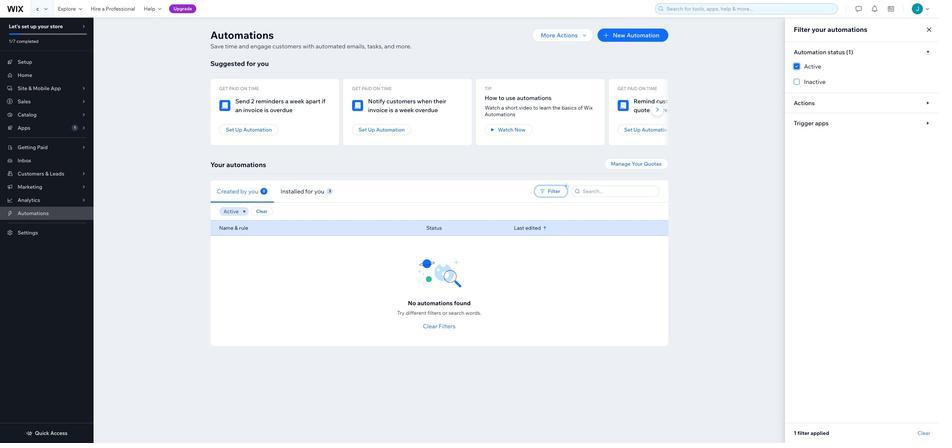 Task type: describe. For each thing, give the bounding box(es) containing it.
Search... field
[[581, 186, 657, 197]]

2 category image from the left
[[352, 100, 363, 111]]

Search for tools, apps, help & more... field
[[665, 4, 836, 14]]



Task type: vqa. For each thing, say whether or not it's contained in the screenshot.
make in the top right of the page
no



Task type: locate. For each thing, give the bounding box(es) containing it.
1 horizontal spatial category image
[[352, 100, 363, 111]]

None checkbox
[[794, 62, 931, 71], [794, 77, 931, 86], [794, 62, 931, 71], [794, 77, 931, 86]]

category image
[[618, 100, 629, 111]]

sidebar element
[[0, 17, 94, 444]]

tab list
[[210, 180, 443, 203]]

list
[[210, 79, 738, 145]]

category image
[[219, 100, 230, 111], [352, 100, 363, 111]]

0 horizontal spatial category image
[[219, 100, 230, 111]]

1 category image from the left
[[219, 100, 230, 111]]



